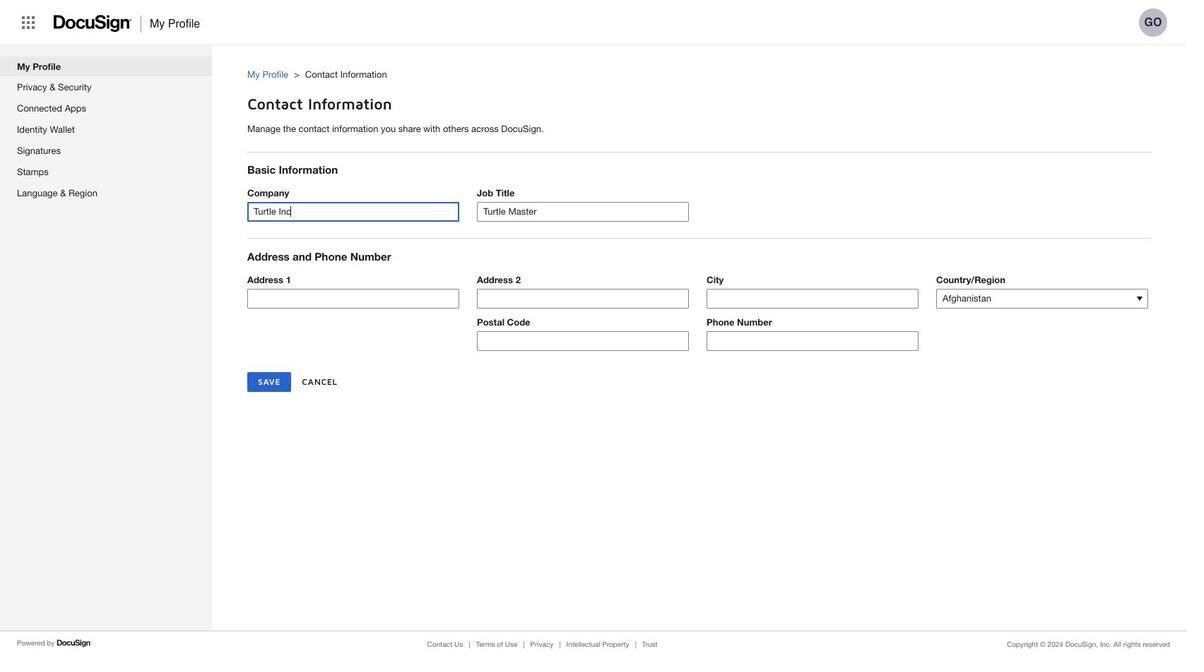 Task type: locate. For each thing, give the bounding box(es) containing it.
None text field
[[248, 203, 459, 222], [478, 203, 688, 222], [248, 290, 459, 308], [707, 332, 918, 350], [248, 203, 459, 222], [478, 203, 688, 222], [248, 290, 459, 308], [707, 332, 918, 350]]

1 vertical spatial docusign image
[[57, 638, 92, 650]]

docusign image
[[54, 11, 132, 37], [57, 638, 92, 650]]

breadcrumb region
[[247, 54, 1187, 85]]

None text field
[[478, 290, 688, 308], [707, 290, 918, 308], [478, 332, 688, 350], [478, 290, 688, 308], [707, 290, 918, 308], [478, 332, 688, 350]]



Task type: describe. For each thing, give the bounding box(es) containing it.
0 vertical spatial docusign image
[[54, 11, 132, 37]]



Task type: vqa. For each thing, say whether or not it's contained in the screenshot.
text box
yes



